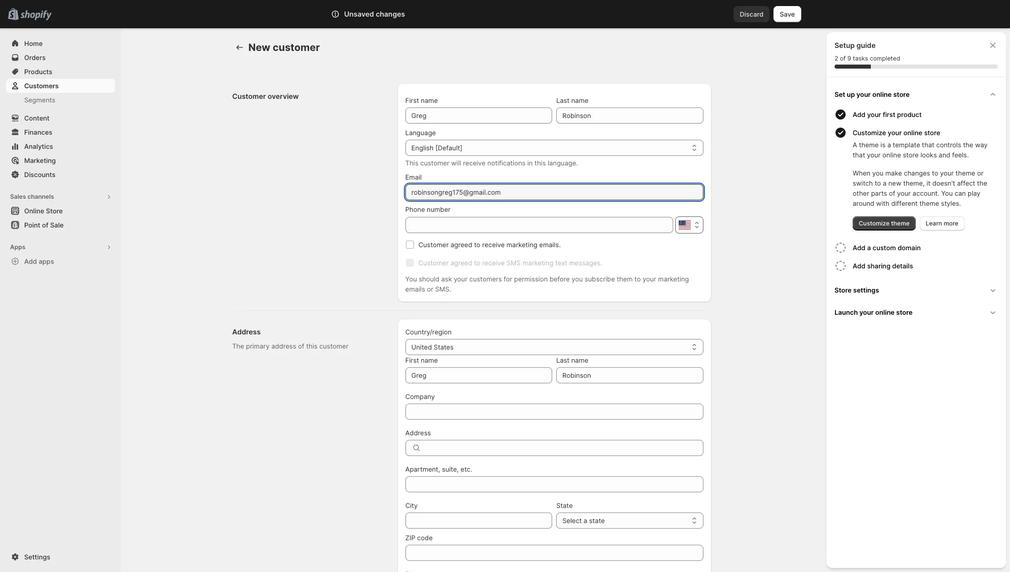 Task type: describe. For each thing, give the bounding box(es) containing it.
last name text field for phone number
[[557, 107, 704, 124]]

Company text field
[[406, 404, 704, 420]]

Apartment, suite, etc. text field
[[406, 476, 704, 492]]

country/region
[[406, 328, 452, 336]]

with
[[877, 199, 890, 207]]

first for language
[[406, 96, 419, 104]]

0 horizontal spatial store
[[46, 207, 63, 215]]

your right them
[[643, 275, 657, 283]]

theme,
[[904, 179, 925, 187]]

messages.
[[569, 259, 603, 267]]

you inside when you make changes to your theme or switch to a new theme, it doesn't affect the other parts of your account. you can play around with different theme styles.
[[942, 189, 953, 197]]

apartment,
[[406, 465, 440, 473]]

to inside the you should ask your customers for permission before you subscribe them to your marketing emails or sms.
[[635, 275, 641, 283]]

set up your online store button
[[831, 83, 1002, 105]]

customers
[[24, 82, 59, 90]]

customize your online store
[[853, 129, 941, 137]]

online
[[24, 207, 44, 215]]

address
[[272, 342, 296, 350]]

settings
[[854, 286, 880, 294]]

new customer
[[248, 41, 320, 53]]

of inside button
[[42, 221, 48, 229]]

zip code
[[406, 534, 433, 542]]

unsaved
[[344, 10, 374, 18]]

analytics
[[24, 142, 53, 150]]

add apps button
[[6, 254, 115, 268]]

guide
[[857, 41, 876, 49]]

sms
[[507, 259, 521, 267]]

receive for marketing
[[482, 241, 505, 249]]

city
[[406, 501, 418, 510]]

etc.
[[461, 465, 472, 473]]

learn
[[926, 219, 943, 227]]

last name for language
[[557, 96, 589, 104]]

set up your online store
[[835, 90, 910, 98]]

your inside button
[[868, 110, 882, 119]]

1 horizontal spatial this
[[535, 159, 546, 167]]

first
[[883, 110, 896, 119]]

tasks
[[853, 54, 869, 62]]

setup guide dialog
[[827, 32, 1007, 568]]

mark add sharing details as done image
[[835, 260, 847, 272]]

make
[[886, 169, 902, 177]]

looks
[[921, 151, 937, 159]]

your right launch at the bottom right
[[860, 308, 874, 316]]

launch your online store button
[[831, 301, 1002, 323]]

doesn't
[[933, 179, 956, 187]]

last for language
[[557, 96, 570, 104]]

1 vertical spatial marketing
[[523, 259, 554, 267]]

of right "2"
[[840, 54, 846, 62]]

add for add apps
[[24, 257, 37, 265]]

up
[[847, 90, 855, 98]]

2 of 9 tasks completed
[[835, 54, 901, 62]]

online down settings
[[876, 308, 895, 316]]

apps
[[10, 243, 25, 251]]

details
[[893, 262, 914, 270]]

changes inside when you make changes to your theme or switch to a new theme, it doesn't affect the other parts of your account. you can play around with different theme styles.
[[904, 169, 931, 177]]

finances link
[[6, 125, 115, 139]]

discounts
[[24, 171, 55, 179]]

should
[[419, 275, 440, 283]]

add your first product button
[[853, 105, 1002, 124]]

theme down different
[[892, 219, 910, 227]]

customers link
[[6, 79, 115, 93]]

last name for company
[[557, 356, 589, 364]]

products link
[[6, 65, 115, 79]]

0 vertical spatial address
[[232, 327, 261, 336]]

it
[[927, 179, 931, 187]]

united states (+1) image
[[679, 220, 691, 230]]

products
[[24, 68, 52, 76]]

learn more link
[[920, 216, 965, 231]]

customer for customer overview
[[232, 92, 266, 100]]

setup guide
[[835, 41, 876, 49]]

a inside when you make changes to your theme or switch to a new theme, it doesn't affect the other parts of your account. you can play around with different theme styles.
[[883, 179, 887, 187]]

City text field
[[406, 513, 553, 529]]

agreed for customer agreed to receive sms marketing text messages.
[[451, 259, 472, 267]]

select
[[563, 517, 582, 525]]

[default]
[[436, 144, 463, 152]]

customize for customize your online store
[[853, 129, 887, 137]]

sales
[[10, 193, 26, 200]]

theme down account.
[[920, 199, 940, 207]]

sale
[[50, 221, 64, 229]]

feels.
[[953, 151, 969, 159]]

phone number
[[406, 205, 451, 213]]

or inside when you make changes to your theme or switch to a new theme, it doesn't affect the other parts of your account. you can play around with different theme styles.
[[978, 169, 984, 177]]

english
[[412, 144, 434, 152]]

marketing
[[24, 156, 56, 164]]

name for the last name text field associated with apartment, suite, etc.
[[572, 356, 589, 364]]

orders
[[24, 53, 46, 62]]

first name for language
[[406, 96, 438, 104]]

add sharing details button
[[853, 257, 1002, 275]]

last for company
[[557, 356, 570, 364]]

or inside the you should ask your customers for permission before you subscribe them to your marketing emails or sms.
[[427, 285, 434, 293]]

point of sale button
[[0, 218, 121, 232]]

new
[[248, 41, 270, 53]]

home link
[[6, 36, 115, 50]]

store settings button
[[831, 279, 1002, 301]]

1 horizontal spatial that
[[922, 141, 935, 149]]

search
[[376, 10, 397, 18]]

you inside when you make changes to your theme or switch to a new theme, it doesn't affect the other parts of your account. you can play around with different theme styles.
[[873, 169, 884, 177]]

point of sale
[[24, 221, 64, 229]]

a inside a theme is a template that controls the way that your online store looks and feels.
[[888, 141, 891, 149]]

First name text field
[[406, 367, 553, 383]]

text
[[556, 259, 568, 267]]

name for first name text field
[[421, 96, 438, 104]]

online store button
[[0, 204, 121, 218]]

add a custom domain
[[853, 244, 921, 252]]

unsaved changes
[[344, 10, 405, 18]]

customer for new
[[273, 41, 320, 53]]

receive for notifications
[[463, 159, 486, 167]]

domain
[[898, 244, 921, 252]]

2 vertical spatial customer
[[320, 342, 349, 350]]

code
[[417, 534, 433, 542]]

add for add a custom domain
[[853, 244, 866, 252]]

customize your online store button
[[853, 124, 1002, 140]]

last name text field for apartment, suite, etc.
[[557, 367, 704, 383]]

discard
[[740, 10, 764, 18]]

sharing
[[868, 262, 891, 270]]

will
[[451, 159, 461, 167]]

content link
[[6, 111, 115, 125]]

mark add a custom domain as done image
[[835, 242, 847, 254]]

language.
[[548, 159, 578, 167]]

your right "ask"
[[454, 275, 468, 283]]

marketing link
[[6, 153, 115, 168]]

account.
[[913, 189, 940, 197]]

is
[[881, 141, 886, 149]]

and
[[939, 151, 951, 159]]

1 horizontal spatial address
[[406, 429, 431, 437]]

online up template
[[904, 129, 923, 137]]



Task type: vqa. For each thing, say whether or not it's contained in the screenshot.
Avatar with initials G R
no



Task type: locate. For each thing, give the bounding box(es) containing it.
0 horizontal spatial address
[[232, 327, 261, 336]]

of down new
[[889, 189, 896, 197]]

a
[[853, 141, 858, 149]]

0 vertical spatial customer
[[232, 92, 266, 100]]

customer for customer agreed to receive sms marketing text messages.
[[419, 259, 449, 267]]

you right before
[[572, 275, 583, 283]]

marketing right them
[[658, 275, 689, 283]]

0 vertical spatial marketing
[[507, 241, 538, 249]]

of inside when you make changes to your theme or switch to a new theme, it doesn't affect the other parts of your account. you can play around with different theme styles.
[[889, 189, 896, 197]]

email
[[406, 173, 422, 181]]

different
[[892, 199, 918, 207]]

play
[[968, 189, 981, 197]]

1 vertical spatial customer
[[420, 159, 450, 167]]

customers
[[470, 275, 502, 283]]

segments link
[[6, 93, 115, 107]]

your inside a theme is a template that controls the way that your online store looks and feels.
[[867, 151, 881, 159]]

your up template
[[888, 129, 902, 137]]

the up play
[[978, 179, 988, 187]]

marketing up permission
[[523, 259, 554, 267]]

0 vertical spatial store
[[46, 207, 63, 215]]

First name text field
[[406, 107, 553, 124]]

setup
[[835, 41, 855, 49]]

way
[[976, 141, 988, 149]]

name for phone number the last name text field
[[572, 96, 589, 104]]

add down up
[[853, 110, 866, 119]]

when
[[853, 169, 871, 177]]

1 vertical spatial agreed
[[451, 259, 472, 267]]

language
[[406, 129, 436, 137]]

Email email field
[[406, 184, 704, 200]]

theme up affect
[[956, 169, 976, 177]]

1 horizontal spatial you
[[942, 189, 953, 197]]

agreed for customer agreed to receive marketing emails.
[[451, 241, 472, 249]]

1 vertical spatial first
[[406, 356, 419, 364]]

phone
[[406, 205, 425, 213]]

1 vertical spatial address
[[406, 429, 431, 437]]

a left new
[[883, 179, 887, 187]]

2
[[835, 54, 839, 62]]

9
[[848, 54, 852, 62]]

1 vertical spatial that
[[853, 151, 866, 159]]

0 horizontal spatial changes
[[376, 10, 405, 18]]

0 vertical spatial you
[[942, 189, 953, 197]]

a inside 'button'
[[868, 244, 871, 252]]

emails
[[406, 285, 425, 293]]

this customer will receive notifications in this language.
[[406, 159, 578, 167]]

store down add your first product button at the right
[[925, 129, 941, 137]]

first up language
[[406, 96, 419, 104]]

custom
[[873, 244, 896, 252]]

customize down with
[[859, 219, 890, 227]]

learn more
[[926, 219, 959, 227]]

number
[[427, 205, 451, 213]]

0 vertical spatial this
[[535, 159, 546, 167]]

you should ask your customers for permission before you subscribe them to your marketing emails or sms.
[[406, 275, 689, 293]]

add inside 'button'
[[853, 244, 866, 252]]

1 horizontal spatial you
[[873, 169, 884, 177]]

to
[[932, 169, 939, 177], [875, 179, 881, 187], [474, 241, 481, 249], [474, 259, 481, 267], [635, 275, 641, 283]]

the
[[232, 342, 244, 350]]

styles.
[[941, 199, 962, 207]]

save
[[780, 10, 795, 18]]

0 horizontal spatial or
[[427, 285, 434, 293]]

changes right the unsaved
[[376, 10, 405, 18]]

0 horizontal spatial you
[[406, 275, 417, 283]]

template
[[893, 141, 921, 149]]

select a state
[[563, 517, 605, 525]]

store up product
[[894, 90, 910, 98]]

0 vertical spatial or
[[978, 169, 984, 177]]

customer overview
[[232, 92, 299, 100]]

set
[[835, 90, 846, 98]]

receive for sms
[[482, 259, 505, 267]]

theme inside a theme is a template that controls the way that your online store looks and feels.
[[859, 141, 879, 149]]

new
[[889, 179, 902, 187]]

customer right new
[[273, 41, 320, 53]]

first for company
[[406, 356, 419, 364]]

affect
[[958, 179, 976, 187]]

0 vertical spatial first name
[[406, 96, 438, 104]]

online store link
[[6, 204, 115, 218]]

search button
[[359, 6, 652, 22]]

changes up theme,
[[904, 169, 931, 177]]

them
[[617, 275, 633, 283]]

you inside the you should ask your customers for permission before you subscribe them to your marketing emails or sms.
[[572, 275, 583, 283]]

0 vertical spatial agreed
[[451, 241, 472, 249]]

add right "mark add sharing details as done" image
[[853, 262, 866, 270]]

0 vertical spatial last name
[[557, 96, 589, 104]]

store inside 'button'
[[894, 90, 910, 98]]

customize your online store element
[[833, 140, 1002, 231]]

primary
[[246, 342, 270, 350]]

you inside the you should ask your customers for permission before you subscribe them to your marketing emails or sms.
[[406, 275, 417, 283]]

a left the custom
[[868, 244, 871, 252]]

marketing inside the you should ask your customers for permission before you subscribe them to your marketing emails or sms.
[[658, 275, 689, 283]]

add your first product
[[853, 110, 922, 119]]

name for first name text box
[[421, 356, 438, 364]]

segments
[[24, 96, 55, 104]]

the up feels.
[[964, 141, 974, 149]]

your right up
[[857, 90, 871, 98]]

0 horizontal spatial you
[[572, 275, 583, 283]]

store settings
[[835, 286, 880, 294]]

1 horizontal spatial or
[[978, 169, 984, 177]]

of left "sale"
[[42, 221, 48, 229]]

the inside a theme is a template that controls the way that your online store looks and feels.
[[964, 141, 974, 149]]

receive right will
[[463, 159, 486, 167]]

online down 'is'
[[883, 151, 901, 159]]

2 agreed from the top
[[451, 259, 472, 267]]

1 vertical spatial last name
[[557, 356, 589, 364]]

content
[[24, 114, 50, 122]]

finances
[[24, 128, 52, 136]]

or down should
[[427, 285, 434, 293]]

2 vertical spatial marketing
[[658, 275, 689, 283]]

address down company in the left of the page
[[406, 429, 431, 437]]

customer for this
[[420, 159, 450, 167]]

apps
[[39, 257, 54, 265]]

add inside button
[[853, 110, 866, 119]]

1 vertical spatial the
[[978, 179, 988, 187]]

customize theme link
[[853, 216, 916, 231]]

first name for company
[[406, 356, 438, 364]]

1 horizontal spatial store
[[835, 286, 852, 294]]

of right address
[[298, 342, 305, 350]]

you down the doesn't
[[942, 189, 953, 197]]

add for add your first product
[[853, 110, 866, 119]]

customer right address
[[320, 342, 349, 350]]

1 first from the top
[[406, 96, 419, 104]]

0 horizontal spatial that
[[853, 151, 866, 159]]

can
[[955, 189, 966, 197]]

1 vertical spatial customer
[[419, 241, 449, 249]]

1 last name from the top
[[557, 96, 589, 104]]

1 vertical spatial store
[[835, 286, 852, 294]]

address up the
[[232, 327, 261, 336]]

1 last from the top
[[557, 96, 570, 104]]

of
[[840, 54, 846, 62], [889, 189, 896, 197], [42, 221, 48, 229], [298, 342, 305, 350]]

0 horizontal spatial this
[[306, 342, 318, 350]]

other
[[853, 189, 870, 197]]

marketing up sms
[[507, 241, 538, 249]]

theme right a
[[859, 141, 879, 149]]

2 last name text field from the top
[[557, 367, 704, 383]]

1 horizontal spatial the
[[978, 179, 988, 187]]

your
[[857, 90, 871, 98], [868, 110, 882, 119], [888, 129, 902, 137], [867, 151, 881, 159], [941, 169, 954, 177], [898, 189, 911, 197], [454, 275, 468, 283], [643, 275, 657, 283], [860, 308, 874, 316]]

add for add sharing details
[[853, 262, 866, 270]]

point
[[24, 221, 40, 229]]

1 last name text field from the top
[[557, 107, 704, 124]]

that down a
[[853, 151, 866, 159]]

shopify image
[[20, 10, 52, 21]]

store inside setup guide dialog
[[835, 286, 852, 294]]

0 vertical spatial that
[[922, 141, 935, 149]]

a theme is a template that controls the way that your online store looks and feels.
[[853, 141, 988, 159]]

customize inside customize your online store button
[[853, 129, 887, 137]]

first name
[[406, 96, 438, 104], [406, 356, 438, 364]]

2 last name from the top
[[557, 356, 589, 364]]

this right address
[[306, 342, 318, 350]]

add
[[853, 110, 866, 119], [853, 244, 866, 252], [24, 257, 37, 265], [853, 262, 866, 270]]

add apps
[[24, 257, 54, 265]]

customer
[[273, 41, 320, 53], [420, 159, 450, 167], [320, 342, 349, 350]]

your up the doesn't
[[941, 169, 954, 177]]

store down store settings button
[[897, 308, 913, 316]]

the inside when you make changes to your theme or switch to a new theme, it doesn't affect the other parts of your account. you can play around with different theme styles.
[[978, 179, 988, 187]]

sms.
[[435, 285, 451, 293]]

customer for customer agreed to receive marketing emails.
[[419, 241, 449, 249]]

completed
[[870, 54, 901, 62]]

add a custom domain button
[[853, 239, 1002, 257]]

last
[[557, 96, 570, 104], [557, 356, 570, 364]]

1 vertical spatial first name
[[406, 356, 438, 364]]

0 horizontal spatial the
[[964, 141, 974, 149]]

receive up "customer agreed to receive sms marketing text messages."
[[482, 241, 505, 249]]

you
[[942, 189, 953, 197], [406, 275, 417, 283]]

this right in
[[535, 159, 546, 167]]

that up looks
[[922, 141, 935, 149]]

0 vertical spatial last name text field
[[557, 107, 704, 124]]

apartment, suite, etc.
[[406, 465, 472, 473]]

customize up 'is'
[[853, 129, 887, 137]]

customer down english [default] on the top
[[420, 159, 450, 167]]

you left make
[[873, 169, 884, 177]]

0 vertical spatial customize
[[853, 129, 887, 137]]

state
[[557, 501, 573, 510]]

ask
[[441, 275, 452, 283]]

2 vertical spatial receive
[[482, 259, 505, 267]]

1 first name from the top
[[406, 96, 438, 104]]

settings
[[24, 553, 50, 561]]

store
[[46, 207, 63, 215], [835, 286, 852, 294]]

controls
[[937, 141, 962, 149]]

this
[[406, 159, 419, 167]]

1 vertical spatial receive
[[482, 241, 505, 249]]

notifications
[[488, 159, 526, 167]]

for
[[504, 275, 513, 283]]

a left state
[[584, 517, 588, 525]]

subscribe
[[585, 275, 615, 283]]

switch
[[853, 179, 873, 187]]

1 vertical spatial or
[[427, 285, 434, 293]]

customize inside customize theme link
[[859, 219, 890, 227]]

you up emails
[[406, 275, 417, 283]]

1 horizontal spatial changes
[[904, 169, 931, 177]]

or up play
[[978, 169, 984, 177]]

first name up language
[[406, 96, 438, 104]]

1 vertical spatial changes
[[904, 169, 931, 177]]

a right 'is'
[[888, 141, 891, 149]]

first
[[406, 96, 419, 104], [406, 356, 419, 364]]

add left apps
[[24, 257, 37, 265]]

united
[[412, 343, 432, 351]]

customer
[[232, 92, 266, 100], [419, 241, 449, 249], [419, 259, 449, 267]]

0 vertical spatial first
[[406, 96, 419, 104]]

0 vertical spatial you
[[873, 169, 884, 177]]

0 vertical spatial the
[[964, 141, 974, 149]]

0 vertical spatial changes
[[376, 10, 405, 18]]

online inside a theme is a template that controls the way that your online store looks and feels.
[[883, 151, 901, 159]]

0 vertical spatial receive
[[463, 159, 486, 167]]

2 last from the top
[[557, 356, 570, 364]]

1 vertical spatial you
[[406, 275, 417, 283]]

0 vertical spatial customer
[[273, 41, 320, 53]]

your inside 'button'
[[857, 90, 871, 98]]

online up add your first product
[[873, 90, 892, 98]]

customize for customize theme
[[859, 219, 890, 227]]

1 vertical spatial customize
[[859, 219, 890, 227]]

1 vertical spatial last name text field
[[557, 367, 704, 383]]

1 vertical spatial you
[[572, 275, 583, 283]]

state
[[589, 517, 605, 525]]

1 vertical spatial last
[[557, 356, 570, 364]]

store up launch at the bottom right
[[835, 286, 852, 294]]

online inside 'button'
[[873, 90, 892, 98]]

Phone number text field
[[406, 217, 673, 233]]

Address text field
[[426, 440, 704, 456]]

marketing
[[507, 241, 538, 249], [523, 259, 554, 267], [658, 275, 689, 283]]

save button
[[774, 6, 801, 22]]

1 vertical spatial this
[[306, 342, 318, 350]]

receive up customers
[[482, 259, 505, 267]]

ZIP code text field
[[406, 545, 704, 561]]

2 first name from the top
[[406, 356, 438, 364]]

2 vertical spatial customer
[[419, 259, 449, 267]]

1 agreed from the top
[[451, 241, 472, 249]]

your left the first
[[868, 110, 882, 119]]

you
[[873, 169, 884, 177], [572, 275, 583, 283]]

settings link
[[6, 550, 115, 564]]

0 vertical spatial last
[[557, 96, 570, 104]]

first name down united
[[406, 356, 438, 364]]

channels
[[27, 193, 54, 200]]

your down 'is'
[[867, 151, 881, 159]]

2 first from the top
[[406, 356, 419, 364]]

store inside a theme is a template that controls the way that your online store looks and feels.
[[903, 151, 919, 159]]

your up different
[[898, 189, 911, 197]]

store down template
[[903, 151, 919, 159]]

store up "sale"
[[46, 207, 63, 215]]

Last name text field
[[557, 107, 704, 124], [557, 367, 704, 383]]

add right mark add a custom domain as done icon at the top right
[[853, 244, 866, 252]]

first down united
[[406, 356, 419, 364]]

changes
[[376, 10, 405, 18], [904, 169, 931, 177]]

sales channels
[[10, 193, 54, 200]]



